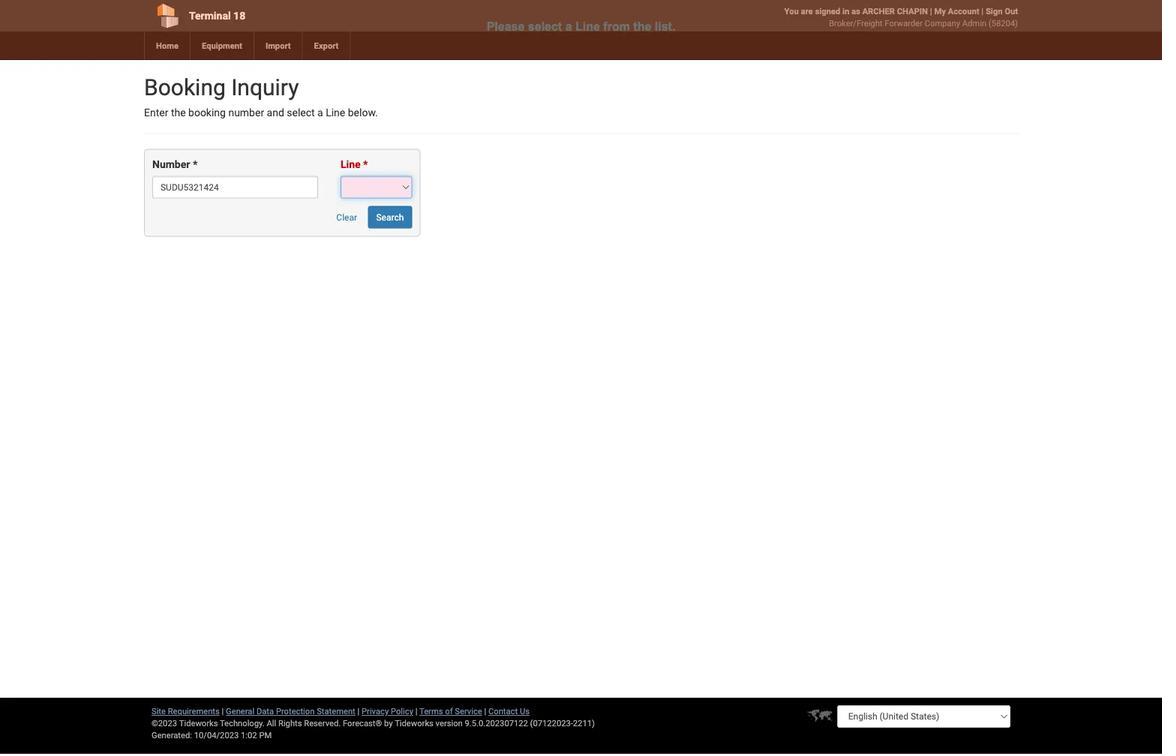 Task type: locate. For each thing, give the bounding box(es) containing it.
you are signed in as archer chapin | my account | sign out broker/freight forwarder company admin (58204)
[[785, 6, 1018, 28]]

tideworks
[[395, 718, 434, 728]]

site requirements link
[[152, 706, 220, 716]]

and
[[267, 107, 284, 119]]

* down below. on the top of the page
[[363, 158, 368, 171]]

technology.
[[220, 718, 265, 728]]

1 horizontal spatial a
[[566, 20, 572, 33]]

0 horizontal spatial select
[[287, 107, 315, 119]]

0 horizontal spatial the
[[171, 107, 186, 119]]

enter
[[144, 107, 168, 119]]

reserved.
[[304, 718, 341, 728]]

number
[[152, 158, 190, 171]]

us
[[520, 706, 530, 716]]

1 * from the left
[[193, 158, 198, 171]]

| up forecast®
[[358, 706, 360, 716]]

(07122023-
[[530, 718, 573, 728]]

site
[[152, 706, 166, 716]]

0 vertical spatial a
[[566, 20, 572, 33]]

number *
[[152, 158, 198, 171]]

clear
[[336, 212, 357, 222]]

2 * from the left
[[363, 158, 368, 171]]

1 horizontal spatial *
[[363, 158, 368, 171]]

a
[[566, 20, 572, 33], [317, 107, 323, 119]]

2 vertical spatial line
[[341, 158, 361, 171]]

sign
[[986, 6, 1003, 16]]

chapin
[[897, 6, 928, 16]]

import
[[266, 41, 291, 51]]

0 vertical spatial line
[[576, 20, 600, 33]]

1 vertical spatial line
[[326, 107, 345, 119]]

the
[[634, 20, 652, 33], [171, 107, 186, 119]]

0 horizontal spatial a
[[317, 107, 323, 119]]

1 horizontal spatial select
[[528, 20, 562, 33]]

* right number
[[193, 158, 198, 171]]

| left general
[[222, 706, 224, 716]]

line up clear button
[[341, 158, 361, 171]]

policy
[[391, 706, 413, 716]]

1 vertical spatial select
[[287, 107, 315, 119]]

terminal
[[189, 9, 231, 22]]

a left below. on the top of the page
[[317, 107, 323, 119]]

please select a line from the list.
[[487, 20, 676, 33]]

booking inquiry enter the booking number and select a line below.
[[144, 74, 378, 119]]

a left from at right
[[566, 20, 572, 33]]

signed
[[815, 6, 841, 16]]

*
[[193, 158, 198, 171], [363, 158, 368, 171]]

select right and on the left top of page
[[287, 107, 315, 119]]

1 horizontal spatial the
[[634, 20, 652, 33]]

export link
[[302, 32, 350, 60]]

terminal 18
[[189, 9, 246, 22]]

of
[[445, 706, 453, 716]]

number
[[228, 107, 264, 119]]

search button
[[368, 206, 412, 228]]

| left my
[[930, 6, 932, 16]]

©2023 tideworks
[[152, 718, 218, 728]]

are
[[801, 6, 813, 16]]

as
[[852, 6, 860, 16]]

booking
[[144, 74, 226, 101]]

line left from at right
[[576, 20, 600, 33]]

|
[[930, 6, 932, 16], [982, 6, 984, 16], [222, 706, 224, 716], [358, 706, 360, 716], [416, 706, 418, 716], [484, 706, 486, 716]]

select
[[528, 20, 562, 33], [287, 107, 315, 119]]

privacy policy link
[[362, 706, 413, 716]]

the right enter
[[171, 107, 186, 119]]

0 vertical spatial the
[[634, 20, 652, 33]]

line
[[576, 20, 600, 33], [326, 107, 345, 119], [341, 158, 361, 171]]

the left 'list.'
[[634, 20, 652, 33]]

1:02
[[241, 730, 257, 740]]

1 vertical spatial the
[[171, 107, 186, 119]]

select inside booking inquiry enter the booking number and select a line below.
[[287, 107, 315, 119]]

18
[[233, 9, 246, 22]]

protection
[[276, 706, 315, 716]]

sign out link
[[986, 6, 1018, 16]]

select right please
[[528, 20, 562, 33]]

(58204)
[[989, 18, 1018, 28]]

requirements
[[168, 706, 220, 716]]

clear button
[[328, 206, 365, 228]]

0 horizontal spatial *
[[193, 158, 198, 171]]

line left below. on the top of the page
[[326, 107, 345, 119]]

search
[[376, 212, 404, 222]]

generated:
[[152, 730, 192, 740]]

1 vertical spatial a
[[317, 107, 323, 119]]

2211)
[[573, 718, 595, 728]]

please
[[487, 20, 525, 33]]

export
[[314, 41, 339, 51]]

all
[[267, 718, 276, 728]]



Task type: vqa. For each thing, say whether or not it's contained in the screenshot.
Terms of Service LINK on the left
yes



Task type: describe. For each thing, give the bounding box(es) containing it.
contact us link
[[488, 706, 530, 716]]

terminal 18 link
[[144, 0, 495, 32]]

from
[[604, 20, 630, 33]]

terms
[[419, 706, 443, 716]]

0 vertical spatial select
[[528, 20, 562, 33]]

* for line *
[[363, 158, 368, 171]]

| up tideworks on the bottom of page
[[416, 706, 418, 716]]

equipment
[[202, 41, 242, 51]]

| up 9.5.0.202307122
[[484, 706, 486, 716]]

rights
[[278, 718, 302, 728]]

contact
[[488, 706, 518, 716]]

service
[[455, 706, 482, 716]]

out
[[1005, 6, 1018, 16]]

forwarder
[[885, 18, 923, 28]]

9.5.0.202307122
[[465, 718, 528, 728]]

pm
[[259, 730, 272, 740]]

broker/freight
[[829, 18, 883, 28]]

my
[[935, 6, 946, 16]]

import link
[[254, 32, 302, 60]]

general data protection statement link
[[226, 706, 355, 716]]

my account link
[[935, 6, 980, 16]]

list.
[[655, 20, 676, 33]]

10/04/2023
[[194, 730, 239, 740]]

equipment link
[[190, 32, 254, 60]]

the inside booking inquiry enter the booking number and select a line below.
[[171, 107, 186, 119]]

forecast®
[[343, 718, 382, 728]]

inquiry
[[231, 74, 299, 101]]

Number * text field
[[152, 176, 318, 198]]

home
[[156, 41, 179, 51]]

admin
[[963, 18, 987, 28]]

privacy
[[362, 706, 389, 716]]

version
[[436, 718, 463, 728]]

terms of service link
[[419, 706, 482, 716]]

line *
[[341, 158, 368, 171]]

site requirements | general data protection statement | privacy policy | terms of service | contact us ©2023 tideworks technology. all rights reserved. forecast® by tideworks version 9.5.0.202307122 (07122023-2211) generated: 10/04/2023 1:02 pm
[[152, 706, 595, 740]]

in
[[843, 6, 850, 16]]

you
[[785, 6, 799, 16]]

general
[[226, 706, 254, 716]]

line inside booking inquiry enter the booking number and select a line below.
[[326, 107, 345, 119]]

data
[[257, 706, 274, 716]]

| left sign
[[982, 6, 984, 16]]

account
[[948, 6, 980, 16]]

archer
[[863, 6, 895, 16]]

booking
[[188, 107, 226, 119]]

by
[[384, 718, 393, 728]]

below.
[[348, 107, 378, 119]]

* for number *
[[193, 158, 198, 171]]

company
[[925, 18, 960, 28]]

home link
[[144, 32, 190, 60]]

a inside booking inquiry enter the booking number and select a line below.
[[317, 107, 323, 119]]

statement
[[317, 706, 355, 716]]



